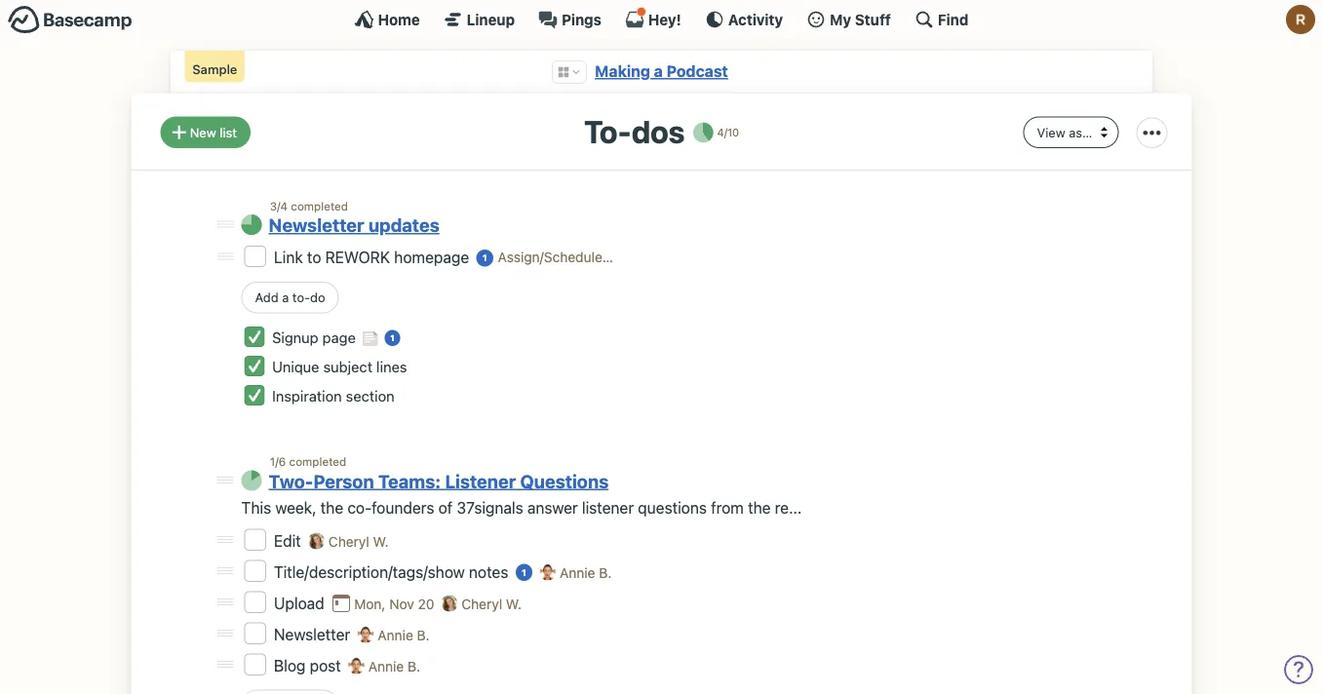 Task type: locate. For each thing, give the bounding box(es) containing it.
2 vertical spatial 1 link
[[516, 564, 533, 581]]

annie b. link right annie bryan icon
[[368, 658, 420, 674]]

annie b. link down listener
[[560, 565, 612, 581]]

1 vertical spatial cheryl w. link
[[462, 596, 522, 612]]

annie right annie bryan icon
[[368, 658, 404, 674]]

two-person teams: listener questions link
[[269, 471, 609, 492]]

home link
[[355, 10, 420, 29]]

of
[[439, 499, 453, 518]]

annie
[[560, 565, 595, 581], [378, 627, 413, 643], [368, 658, 404, 674]]

ruby image
[[1287, 5, 1316, 34]]

annie b. for blog post
[[368, 658, 420, 674]]

assign/schedule… link
[[498, 247, 614, 268]]

cheryl right cheryl walters icon
[[329, 533, 369, 549]]

2 vertical spatial annie
[[368, 658, 404, 674]]

to-
[[292, 290, 310, 305]]

annie b. link down nov
[[378, 627, 430, 643]]

0 vertical spatial cheryl w. link
[[329, 533, 389, 549]]

page
[[322, 329, 356, 346]]

1 horizontal spatial w.
[[506, 596, 522, 612]]

1 horizontal spatial cheryl w.
[[462, 596, 522, 612]]

1 link right homepage
[[477, 250, 494, 267]]

a right making
[[654, 62, 663, 80]]

4/10
[[717, 126, 739, 139]]

annie for newsletter
[[378, 627, 413, 643]]

annie b.
[[560, 565, 612, 581], [378, 627, 430, 643], [368, 658, 420, 674]]

1 vertical spatial annie b.
[[378, 627, 430, 643]]

unique subject lines
[[272, 359, 407, 376]]

my stuff
[[830, 11, 891, 28]]

cheryl walters image
[[441, 595, 458, 612]]

co-
[[348, 499, 372, 518]]

cheryl for cheryl w. link related to cheryl walters icon
[[329, 533, 369, 549]]

cheryl
[[329, 533, 369, 549], [462, 596, 502, 612]]

1 right homepage
[[483, 252, 487, 263]]

0 vertical spatial completed
[[291, 199, 348, 213]]

0 vertical spatial a
[[654, 62, 663, 80]]

1 vertical spatial 1 link
[[385, 330, 401, 346]]

1 up lines
[[390, 333, 395, 343]]

1 horizontal spatial annie bryan image
[[540, 564, 556, 581]]

re...
[[775, 499, 802, 518]]

title/description/tags/show notes link
[[274, 563, 513, 581]]

cheryl w. link
[[329, 533, 389, 549], [462, 596, 522, 612]]

w.
[[373, 533, 389, 549], [506, 596, 522, 612]]

podcast
[[667, 62, 728, 80]]

founders
[[372, 499, 434, 518]]

w. up title/description/tags/show
[[373, 533, 389, 549]]

1 vertical spatial cheryl
[[462, 596, 502, 612]]

0 vertical spatial cheryl w.
[[329, 533, 389, 549]]

1 vertical spatial annie
[[378, 627, 413, 643]]

1 right notes
[[522, 567, 527, 578]]

edit link
[[274, 531, 305, 550]]

cheryl w. down notes
[[462, 596, 522, 612]]

0 vertical spatial w.
[[373, 533, 389, 549]]

1 horizontal spatial cheryl w. link
[[462, 596, 522, 612]]

1 vertical spatial a
[[282, 290, 289, 305]]

sample element
[[185, 51, 245, 82]]

0 horizontal spatial cheryl
[[329, 533, 369, 549]]

2 vertical spatial b.
[[408, 658, 420, 674]]

0 horizontal spatial w.
[[373, 533, 389, 549]]

unique subject lines link
[[272, 359, 407, 376]]

2 vertical spatial annie b.
[[368, 658, 420, 674]]

0 vertical spatial annie b. link
[[560, 565, 612, 581]]

1 link up lines
[[385, 330, 401, 346]]

2 horizontal spatial 1
[[522, 567, 527, 578]]

completed up person
[[289, 455, 346, 469]]

a inside button
[[282, 290, 289, 305]]

newsletter up blog post
[[274, 625, 354, 644]]

0 vertical spatial cheryl
[[329, 533, 369, 549]]

upload link
[[274, 594, 329, 612]]

0 horizontal spatial 1 link
[[385, 330, 401, 346]]

b. down 20
[[417, 627, 430, 643]]

two-
[[269, 471, 313, 492]]

2 horizontal spatial 1 link
[[516, 564, 533, 581]]

1 vertical spatial w.
[[506, 596, 522, 612]]

updates
[[369, 215, 440, 236]]

cheryl walters image
[[308, 533, 325, 550]]

1 horizontal spatial cheryl
[[462, 596, 502, 612]]

a left the to-
[[282, 290, 289, 305]]

b. down listener
[[599, 565, 612, 581]]

this
[[241, 499, 271, 518]]

1 link right notes
[[516, 564, 533, 581]]

0 horizontal spatial the
[[321, 499, 343, 518]]

0 horizontal spatial cheryl w. link
[[329, 533, 389, 549]]

1 vertical spatial b.
[[417, 627, 430, 643]]

questions
[[520, 471, 609, 492]]

annie bryan image down mon,
[[358, 627, 374, 643]]

0 horizontal spatial a
[[282, 290, 289, 305]]

newsletter updates link
[[269, 215, 440, 236]]

pings
[[562, 11, 602, 28]]

0 vertical spatial annie
[[560, 565, 595, 581]]

pings button
[[538, 10, 602, 29]]

link
[[274, 248, 303, 267]]

making a podcast
[[595, 62, 728, 80]]

cheryl w. up title/description/tags/show
[[329, 533, 389, 549]]

cheryl for cheryl w. link corresponding to cheryl walters image
[[462, 596, 502, 612]]

1 vertical spatial newsletter
[[274, 625, 354, 644]]

w. for cheryl w. link related to cheryl walters icon
[[373, 533, 389, 549]]

annie bryan image
[[540, 564, 556, 581], [358, 627, 374, 643]]

0 vertical spatial 1 link
[[477, 250, 494, 267]]

annie b. link
[[560, 565, 612, 581], [378, 627, 430, 643], [368, 658, 420, 674]]

annie bryan image right notes
[[540, 564, 556, 581]]

1 horizontal spatial 1 link
[[477, 250, 494, 267]]

0 vertical spatial annie bryan image
[[540, 564, 556, 581]]

2 vertical spatial 1
[[522, 567, 527, 578]]

cheryl right cheryl walters image
[[462, 596, 502, 612]]

cheryl w. for cheryl w. link corresponding to cheryl walters image
[[462, 596, 522, 612]]

b.
[[599, 565, 612, 581], [417, 627, 430, 643], [408, 658, 420, 674]]

0 vertical spatial 1
[[483, 252, 487, 263]]

1 inside title/description/tags/show notes 1
[[522, 567, 527, 578]]

b. right annie bryan icon
[[408, 658, 420, 674]]

0 vertical spatial b.
[[599, 565, 612, 581]]

list
[[220, 125, 237, 139]]

1 vertical spatial cheryl w.
[[462, 596, 522, 612]]

newsletter for newsletter updates
[[269, 215, 364, 236]]

hey!
[[649, 11, 682, 28]]

person
[[313, 471, 374, 492]]

a
[[654, 62, 663, 80], [282, 290, 289, 305]]

the left co-
[[321, 499, 343, 518]]

this week, the co-founders of 37signals answer listener questions from the re... link
[[241, 499, 802, 518]]

home
[[378, 11, 420, 28]]

2 vertical spatial annie b. link
[[368, 658, 420, 674]]

listener
[[582, 499, 634, 518]]

newsletter link
[[274, 625, 354, 644]]

switch accounts image
[[8, 5, 133, 35]]

1 horizontal spatial 1
[[483, 252, 487, 263]]

completed up newsletter updates
[[291, 199, 348, 213]]

activity link
[[705, 10, 783, 29]]

0 horizontal spatial cheryl w.
[[329, 533, 389, 549]]

find button
[[915, 10, 969, 29]]

w. down notes
[[506, 596, 522, 612]]

annie b. down listener
[[560, 565, 612, 581]]

listener
[[445, 471, 516, 492]]

my
[[830, 11, 852, 28]]

annie b. right annie bryan icon
[[368, 658, 420, 674]]

0 vertical spatial newsletter
[[269, 215, 364, 236]]

b. for blog post
[[408, 658, 420, 674]]

edit
[[274, 531, 305, 550]]

mon, nov 20
[[354, 596, 435, 612]]

the left re...
[[748, 499, 771, 518]]

view as…
[[1037, 125, 1093, 139]]

annie down answer
[[560, 565, 595, 581]]

cheryl w. link for cheryl walters image
[[462, 596, 522, 612]]

1 vertical spatial annie b. link
[[378, 627, 430, 643]]

subject
[[323, 359, 373, 376]]

newsletter
[[269, 215, 364, 236], [274, 625, 354, 644]]

making
[[595, 62, 650, 80]]

cheryl w. link for cheryl walters icon
[[329, 533, 389, 549]]

1/6 completed
[[270, 455, 346, 469]]

cheryl w. for cheryl w. link related to cheryl walters icon
[[329, 533, 389, 549]]

1 horizontal spatial the
[[748, 499, 771, 518]]

0 horizontal spatial annie bryan image
[[358, 627, 374, 643]]

1 horizontal spatial a
[[654, 62, 663, 80]]

homepage
[[394, 248, 469, 267]]

inspiration
[[272, 388, 342, 405]]

1
[[483, 252, 487, 263], [390, 333, 395, 343], [522, 567, 527, 578]]

1 vertical spatial completed
[[289, 455, 346, 469]]

cheryl w. link down notes
[[462, 596, 522, 612]]

newsletter down 3/4 completed link
[[269, 215, 364, 236]]

the
[[321, 499, 343, 518], [748, 499, 771, 518]]

1 vertical spatial 1
[[390, 333, 395, 343]]

completed for newsletter
[[291, 199, 348, 213]]

my stuff button
[[807, 10, 891, 29]]

answer
[[528, 499, 578, 518]]

annie b. down nov
[[378, 627, 430, 643]]

mon,
[[354, 596, 386, 612]]

lineup
[[467, 11, 515, 28]]

cheryl w. link up title/description/tags/show
[[329, 533, 389, 549]]

1 link for link to rework homepage
[[477, 250, 494, 267]]

annie down mon, nov 20
[[378, 627, 413, 643]]



Task type: describe. For each thing, give the bounding box(es) containing it.
inspiration section link
[[272, 388, 395, 405]]

annie bryan image
[[348, 658, 365, 674]]

blog
[[274, 656, 306, 675]]

1 link for signup page
[[385, 330, 401, 346]]

new
[[190, 125, 216, 139]]

week,
[[275, 499, 317, 518]]

lines
[[376, 359, 407, 376]]

hey! button
[[625, 7, 682, 29]]

dos
[[632, 113, 685, 150]]

assign/schedule…
[[498, 249, 614, 265]]

blog post link
[[274, 656, 345, 675]]

0 vertical spatial annie b.
[[560, 565, 612, 581]]

section
[[346, 388, 395, 405]]

a for making
[[654, 62, 663, 80]]

37signals
[[457, 499, 524, 518]]

b. for newsletter
[[417, 627, 430, 643]]

unique
[[272, 359, 320, 376]]

questions
[[638, 499, 707, 518]]

teams:
[[378, 471, 441, 492]]

newsletter for newsletter link
[[274, 625, 354, 644]]

upload
[[274, 594, 329, 612]]

nov
[[389, 596, 414, 612]]

annie b. for newsletter
[[378, 627, 430, 643]]

1 vertical spatial annie bryan image
[[358, 627, 374, 643]]

annie b. link for blog post
[[368, 658, 420, 674]]

title/description/tags/show notes 1
[[274, 563, 527, 581]]

view
[[1037, 125, 1066, 139]]

link to rework homepage 1
[[274, 248, 487, 267]]

3/4
[[270, 199, 288, 213]]

lineup link
[[444, 10, 515, 29]]

w. for cheryl w. link corresponding to cheryl walters image
[[506, 596, 522, 612]]

1/6
[[270, 455, 286, 469]]

completed for two-
[[289, 455, 346, 469]]

activity
[[728, 11, 783, 28]]

newsletter updates
[[269, 215, 440, 236]]

2 the from the left
[[748, 499, 771, 518]]

find
[[938, 11, 969, 28]]

signup
[[272, 329, 319, 346]]

post
[[310, 656, 341, 675]]

add a to-do button
[[241, 282, 339, 313]]

1 inside "link to rework homepage 1"
[[483, 252, 487, 263]]

inspiration section
[[272, 388, 395, 405]]

main element
[[0, 0, 1324, 38]]

do
[[310, 290, 325, 305]]

stuff
[[855, 11, 891, 28]]

add a to-do
[[255, 290, 325, 305]]

sample
[[192, 62, 237, 76]]

signup page
[[272, 329, 360, 346]]

3/4 completed
[[270, 199, 348, 213]]

making a podcast link
[[595, 62, 728, 80]]

rework
[[325, 248, 390, 267]]

add
[[255, 290, 279, 305]]

title/description/tags/show
[[274, 563, 465, 581]]

this week, the co-founders of 37signals answer listener questions from the re...
[[241, 499, 802, 518]]

20
[[418, 596, 435, 612]]

to-dos
[[584, 113, 685, 150]]

to
[[307, 248, 321, 267]]

1/6 completed link
[[270, 455, 346, 469]]

to-
[[584, 113, 632, 150]]

1 the from the left
[[321, 499, 343, 518]]

3/4 completed link
[[270, 199, 348, 213]]

new list
[[190, 125, 237, 139]]

annie for blog post
[[368, 658, 404, 674]]

new list link
[[160, 116, 251, 148]]

two-person teams: listener questions
[[269, 471, 609, 492]]

signup page link
[[272, 329, 360, 346]]

as…
[[1069, 125, 1093, 139]]

from
[[711, 499, 744, 518]]

mon, nov 20 link
[[332, 596, 435, 612]]

1 link for title/description/tags/show notes
[[516, 564, 533, 581]]

0 horizontal spatial 1
[[390, 333, 395, 343]]

view as… button
[[1024, 116, 1119, 148]]

a for add
[[282, 290, 289, 305]]

annie b. link for newsletter
[[378, 627, 430, 643]]

notes
[[469, 563, 509, 581]]

breadcrumb element
[[170, 51, 1153, 93]]

blog post
[[274, 656, 345, 675]]

link to rework homepage link
[[274, 248, 473, 267]]



Task type: vqa. For each thing, say whether or not it's contained in the screenshot.
Tim Burton IMAGE at top right
no



